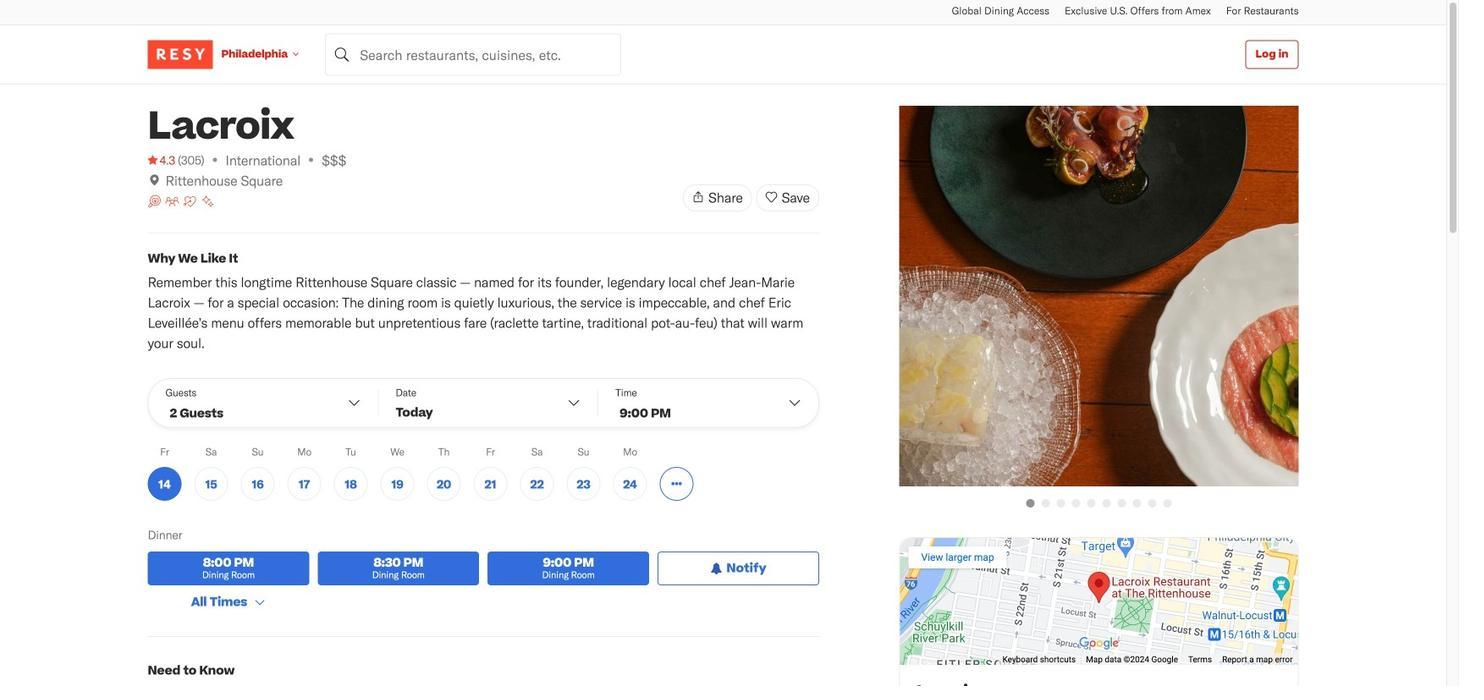 Task type: describe. For each thing, give the bounding box(es) containing it.
Search restaurants, cuisines, etc. text field
[[325, 33, 622, 76]]

4.3 out of 5 stars image
[[148, 152, 175, 168]]



Task type: vqa. For each thing, say whether or not it's contained in the screenshot.
4.1 out of 5 stars ICON on the top left of the page
no



Task type: locate. For each thing, give the bounding box(es) containing it.
None field
[[325, 33, 622, 76]]



